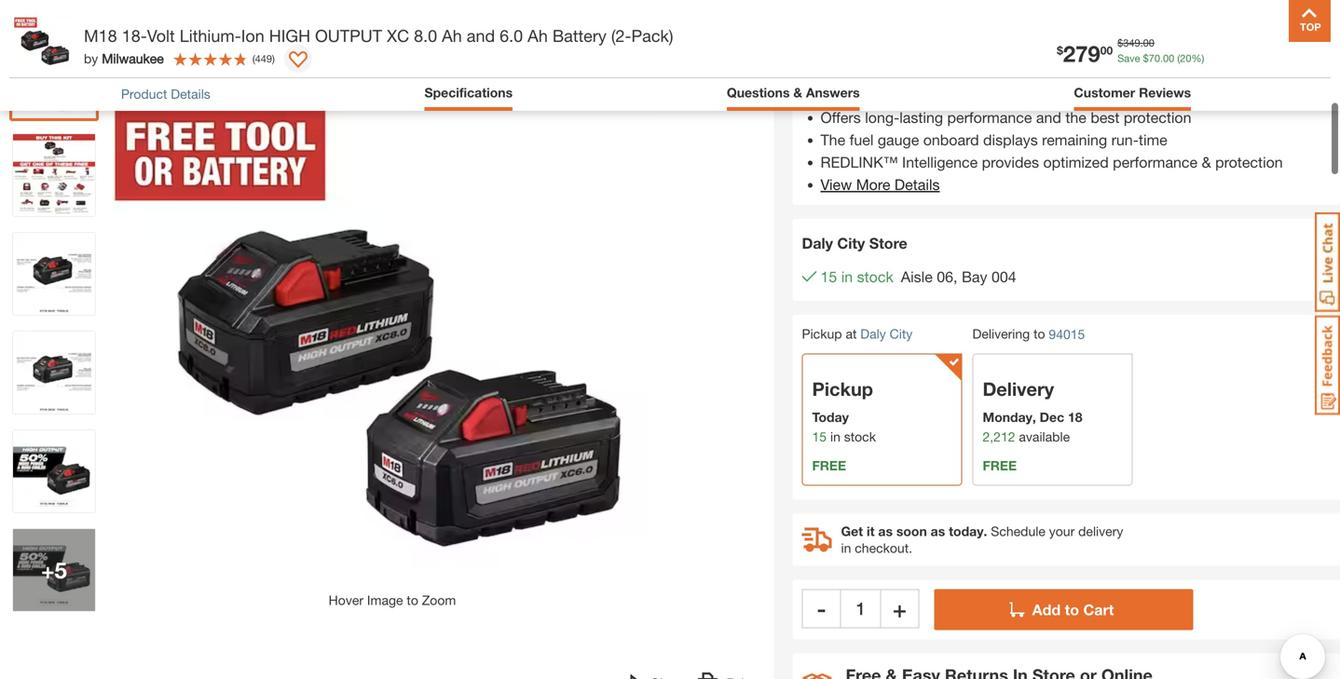 Task type: locate. For each thing, give the bounding box(es) containing it.
customer reviews button
[[1074, 83, 1191, 106], [1074, 83, 1191, 103]]

as
[[878, 524, 893, 539], [931, 524, 945, 539]]

$
[[1117, 37, 1123, 49], [1057, 44, 1063, 57], [1143, 52, 1149, 64]]

1 vertical spatial details
[[895, 176, 940, 194]]

pickup
[[802, 326, 842, 342], [812, 378, 873, 400]]

1 ah from the left
[[442, 26, 462, 46]]

279
[[1063, 40, 1100, 67]]

pickup left at
[[802, 326, 842, 342]]

1 vertical spatial stock
[[844, 429, 876, 445]]

00 right 70
[[1163, 52, 1174, 64]]

0 horizontal spatial +
[[41, 557, 55, 583]]

delivering
[[972, 326, 1030, 342]]

0 vertical spatial .
[[1140, 37, 1143, 49]]

1 horizontal spatial as
[[931, 524, 945, 539]]

in down daly city store at the top right of page
[[841, 268, 853, 286]]

free
[[812, 458, 846, 473], [983, 458, 1017, 473]]

(
[[1177, 52, 1180, 64], [252, 52, 255, 65]]

daly up '15 in stock'
[[802, 235, 833, 252]]

and inside the offers long-lasting performance and the best protection the fuel gauge onboard displays remaining run-time redlink™ intelligence provides optimized performance & protection view more details
[[1036, 109, 1061, 126]]

details right product
[[171, 86, 210, 101]]

and left 6.0
[[467, 26, 495, 46]]

-
[[817, 596, 826, 622]]

0 vertical spatial pickup
[[802, 326, 842, 342]]

milwaukee power tool batteries 48 11 1868 1d.4 image
[[13, 431, 95, 513]]

provides
[[982, 153, 1039, 171]]

displays
[[983, 131, 1038, 149]]

1 vertical spatial &
[[1202, 153, 1211, 171]]

( left ) on the left top of page
[[252, 52, 255, 65]]

1 vertical spatial pickup
[[812, 378, 873, 400]]

city right at
[[890, 326, 913, 342]]

+
[[41, 557, 55, 583], [893, 596, 906, 622]]

15 down today
[[812, 429, 827, 445]]

more
[[856, 176, 890, 194]]

customer
[[1074, 85, 1135, 100]]

free for delivery
[[983, 458, 1017, 473]]

store
[[869, 235, 907, 252]]

0 vertical spatial and
[[467, 26, 495, 46]]

answers
[[806, 85, 860, 100]]

to right add
[[1065, 601, 1079, 619]]

0 horizontal spatial details
[[171, 86, 210, 101]]

by
[[84, 51, 98, 66]]

product details button
[[121, 84, 210, 104], [121, 84, 210, 104]]

performance up displays
[[947, 109, 1032, 126]]

1 vertical spatial .
[[1160, 52, 1163, 64]]

in down today
[[830, 429, 840, 445]]

delivering to 94015
[[972, 326, 1085, 342]]

15
[[821, 268, 837, 286], [812, 429, 827, 445]]

$ right "save"
[[1143, 52, 1149, 64]]

06,
[[937, 268, 958, 286]]

to left 94015
[[1034, 326, 1045, 342]]

2 free from the left
[[983, 458, 1017, 473]]

it
[[867, 524, 875, 539]]

pickup up today
[[812, 378, 873, 400]]

checkout.
[[855, 541, 912, 556]]

details
[[171, 86, 210, 101], [895, 176, 940, 194]]

2 horizontal spatial 00
[[1163, 52, 1174, 64]]

1 horizontal spatial city
[[890, 326, 913, 342]]

0 vertical spatial &
[[793, 85, 802, 100]]

fuel
[[850, 131, 874, 149]]

5
[[55, 557, 67, 583]]

1 horizontal spatial ah
[[528, 26, 548, 46]]

schedule
[[991, 524, 1045, 539]]

2 horizontal spatial to
[[1065, 601, 1079, 619]]

to
[[1034, 326, 1045, 342], [407, 593, 418, 608], [1065, 601, 1079, 619]]

top button
[[1289, 0, 1331, 42]]

0 horizontal spatial protection
[[1124, 109, 1191, 126]]

and left the
[[1036, 109, 1061, 126]]

1 horizontal spatial performance
[[1113, 153, 1198, 171]]

save
[[1117, 52, 1140, 64]]

1 vertical spatial 15
[[812, 429, 827, 445]]

0 horizontal spatial as
[[878, 524, 893, 539]]

stock down today
[[844, 429, 876, 445]]

6.0
[[500, 26, 523, 46]]

add to cart button
[[934, 589, 1193, 630]]

daly
[[802, 235, 833, 252], [860, 326, 886, 342]]

$ left "save"
[[1057, 44, 1063, 57]]

.
[[1140, 37, 1143, 49], [1160, 52, 1163, 64]]

performance down time
[[1113, 153, 1198, 171]]

0 vertical spatial +
[[41, 557, 55, 583]]

1 as from the left
[[878, 524, 893, 539]]

by milwaukee
[[84, 51, 164, 66]]

free down today
[[812, 458, 846, 473]]

customer reviews button down "save"
[[1074, 83, 1191, 103]]

stock down store
[[857, 268, 893, 286]]

milwaukee
[[102, 51, 164, 66]]

aisle 06, bay 004
[[901, 268, 1016, 286]]

0 horizontal spatial performance
[[947, 109, 1032, 126]]

and
[[467, 26, 495, 46], [1036, 109, 1061, 126]]

1 horizontal spatial +
[[893, 596, 906, 622]]

1 vertical spatial +
[[893, 596, 906, 622]]

2 as from the left
[[931, 524, 945, 539]]

( 449 )
[[252, 52, 275, 65]]

free down 2,212
[[983, 458, 1017, 473]]

product
[[121, 86, 167, 101]]

0 horizontal spatial city
[[837, 235, 865, 252]]

as right soon
[[931, 524, 945, 539]]

available
[[1019, 429, 1070, 445]]

0 horizontal spatial free
[[812, 458, 846, 473]]

in
[[841, 268, 853, 286], [830, 429, 840, 445], [841, 541, 851, 556]]

hover image to zoom
[[329, 593, 456, 608]]

ah right 6.0
[[528, 26, 548, 46]]

pickup for pickup at daly city
[[802, 326, 842, 342]]

1 horizontal spatial to
[[1034, 326, 1045, 342]]

1 vertical spatial and
[[1036, 109, 1061, 126]]

m18
[[84, 26, 117, 46]]

0 horizontal spatial $
[[1057, 44, 1063, 57]]

offers
[[821, 109, 861, 126]]

milwaukee power tool batteries 48 11 1868 66.5 image
[[13, 529, 95, 611]]

1 horizontal spatial and
[[1036, 109, 1061, 126]]

0 vertical spatial details
[[171, 86, 210, 101]]

to inside the delivering to 94015
[[1034, 326, 1045, 342]]

to inside button
[[1065, 601, 1079, 619]]

image
[[367, 593, 403, 608]]

1 vertical spatial in
[[830, 429, 840, 445]]

add
[[1032, 601, 1061, 619]]

15 in stock
[[821, 268, 893, 286]]

1 vertical spatial protection
[[1215, 153, 1283, 171]]

zoom
[[422, 593, 456, 608]]

1 ( from the left
[[1177, 52, 1180, 64]]

18
[[1068, 410, 1082, 425]]

get
[[841, 524, 863, 539]]

1 horizontal spatial details
[[895, 176, 940, 194]]

feedback link image
[[1315, 315, 1340, 416]]

0 horizontal spatial to
[[407, 593, 418, 608]]

( left %)
[[1177, 52, 1180, 64]]

None field
[[841, 589, 880, 629]]

cart
[[1083, 601, 1114, 619]]

pickup inside pickup today 15 in stock
[[812, 378, 873, 400]]

in inside schedule your delivery in checkout.
[[841, 541, 851, 556]]

live chat image
[[1315, 212, 1340, 312]]

high
[[269, 26, 310, 46]]

$ up "save"
[[1117, 37, 1123, 49]]

daly right at
[[860, 326, 886, 342]]

1 horizontal spatial protection
[[1215, 153, 1283, 171]]

protection
[[1124, 109, 1191, 126], [1215, 153, 1283, 171]]

+ 5
[[41, 557, 67, 583]]

1 horizontal spatial &
[[1202, 153, 1211, 171]]

0 horizontal spatial and
[[467, 26, 495, 46]]

+ for +
[[893, 596, 906, 622]]

best
[[1091, 109, 1120, 126]]

daly city store
[[802, 235, 907, 252]]

details down intelligence
[[895, 176, 940, 194]]

onboard
[[923, 131, 979, 149]]

0 vertical spatial stock
[[857, 268, 893, 286]]

20
[[1180, 52, 1191, 64]]

in inside pickup today 15 in stock
[[830, 429, 840, 445]]

in down get
[[841, 541, 851, 556]]

your
[[1049, 524, 1075, 539]]

to for add
[[1065, 601, 1079, 619]]

city up '15 in stock'
[[837, 235, 865, 252]]

70
[[1149, 52, 1160, 64]]

0 vertical spatial protection
[[1124, 109, 1191, 126]]

2 ah from the left
[[528, 26, 548, 46]]

0 horizontal spatial .
[[1140, 37, 1143, 49]]

stock inside pickup today 15 in stock
[[844, 429, 876, 445]]

)
[[272, 52, 275, 65]]

remaining
[[1042, 131, 1107, 149]]

0 vertical spatial 15
[[821, 268, 837, 286]]

0 horizontal spatial (
[[252, 52, 255, 65]]

2 vertical spatial in
[[841, 541, 851, 556]]

1 horizontal spatial .
[[1160, 52, 1163, 64]]

00 up 70
[[1143, 37, 1155, 49]]

as right "it"
[[878, 524, 893, 539]]

specifications button
[[425, 83, 513, 106], [425, 83, 513, 103]]

1 horizontal spatial daly
[[860, 326, 886, 342]]

15 down daly city store at the top right of page
[[821, 268, 837, 286]]

00 left "save"
[[1100, 44, 1113, 57]]

at
[[846, 326, 857, 342]]

0 horizontal spatial ah
[[442, 26, 462, 46]]

output
[[315, 26, 382, 46]]

ah right 8.0
[[442, 26, 462, 46]]

1 horizontal spatial (
[[1177, 52, 1180, 64]]

0 vertical spatial daly
[[802, 235, 833, 252]]

1 free from the left
[[812, 458, 846, 473]]

to left zoom
[[407, 593, 418, 608]]

+ inside + button
[[893, 596, 906, 622]]

city
[[837, 235, 865, 252], [890, 326, 913, 342]]

milwaukee power tool batteries 48 11 1868 64.0 image
[[13, 35, 95, 117]]

1 horizontal spatial free
[[983, 458, 1017, 473]]

( inside $ 279 00 $ 349 . 00 save $ 70 . 00 ( 20 %)
[[1177, 52, 1180, 64]]

pickup for pickup today 15 in stock
[[812, 378, 873, 400]]

view
[[821, 176, 852, 194]]



Task type: vqa. For each thing, say whether or not it's contained in the screenshot.
Hours
no



Task type: describe. For each thing, give the bounding box(es) containing it.
+ for + 5
[[41, 557, 55, 583]]

0 horizontal spatial daly
[[802, 235, 833, 252]]

%)
[[1191, 52, 1204, 64]]

free for pickup
[[812, 458, 846, 473]]

long-
[[865, 109, 900, 126]]

monday,
[[983, 410, 1036, 425]]

8.0
[[414, 26, 437, 46]]

in for schedule
[[841, 541, 851, 556]]

pickup today 15 in stock
[[812, 378, 876, 445]]

$ 279 00 $ 349 . 00 save $ 70 . 00 ( 20 %)
[[1057, 37, 1204, 67]]

delivery
[[1078, 524, 1123, 539]]

hover image to zoom button
[[113, 32, 672, 610]]

specifications
[[425, 85, 513, 100]]

intelligence
[[902, 153, 978, 171]]

add to cart
[[1032, 601, 1114, 619]]

time
[[1139, 131, 1167, 149]]

product image image
[[14, 9, 75, 70]]

questions & answers
[[727, 85, 860, 100]]

optimized
[[1043, 153, 1109, 171]]

0 horizontal spatial &
[[793, 85, 802, 100]]

aisle
[[901, 268, 933, 286]]

soon
[[896, 524, 927, 539]]

0 vertical spatial performance
[[947, 109, 1032, 126]]

1 vertical spatial performance
[[1113, 153, 1198, 171]]

pack)
[[631, 26, 673, 46]]

milwaukee power tool batteries 48 11 1868 40.2 image
[[13, 233, 95, 315]]

+ button
[[880, 589, 919, 629]]

dec
[[1040, 410, 1064, 425]]

today
[[812, 410, 849, 425]]

battery
[[552, 26, 607, 46]]

lasting
[[900, 109, 943, 126]]

the
[[1065, 109, 1087, 126]]

349
[[1123, 37, 1140, 49]]

to inside "button"
[[407, 593, 418, 608]]

details inside the offers long-lasting performance and the best protection the fuel gauge onboard displays remaining run-time redlink™ intelligence provides optimized performance & protection view more details
[[895, 176, 940, 194]]

delivery
[[983, 378, 1054, 400]]

004
[[992, 268, 1016, 286]]

2 horizontal spatial $
[[1143, 52, 1149, 64]]

milwaukee power tool batteries 48 11 1868 a0.3 image
[[13, 332, 95, 414]]

volt
[[147, 26, 175, 46]]

0 vertical spatial city
[[837, 235, 865, 252]]

(2-
[[611, 26, 631, 46]]

ion
[[241, 26, 264, 46]]

2,212
[[983, 429, 1015, 445]]

to for delivering
[[1034, 326, 1045, 342]]

& inside the offers long-lasting performance and the best protection the fuel gauge onboard displays remaining run-time redlink™ intelligence provides optimized performance & protection view more details
[[1202, 153, 1211, 171]]

bay
[[962, 268, 987, 286]]

product details
[[121, 86, 210, 101]]

- button
[[802, 589, 841, 629]]

the
[[821, 131, 845, 149]]

2 ( from the left
[[252, 52, 255, 65]]

daly city button
[[860, 326, 913, 342]]

1 vertical spatial daly
[[860, 326, 886, 342]]

1 horizontal spatial 00
[[1143, 37, 1155, 49]]

hover
[[329, 593, 363, 608]]

delivery monday, dec 18 2,212 available
[[983, 378, 1082, 445]]

customer reviews
[[1074, 85, 1191, 100]]

18-
[[122, 26, 147, 46]]

0 vertical spatial in
[[841, 268, 853, 286]]

today.
[[949, 524, 987, 539]]

display image
[[289, 51, 307, 70]]

15 inside pickup today 15 in stock
[[812, 429, 827, 445]]

milwaukee power tool batteries 48 11 1868 e1.1 image
[[13, 134, 95, 216]]

redlink™
[[821, 153, 898, 171]]

run-
[[1111, 131, 1139, 149]]

94015
[[1049, 327, 1085, 342]]

pickup at daly city
[[802, 326, 913, 342]]

gauge
[[878, 131, 919, 149]]

schedule your delivery in checkout.
[[841, 524, 1123, 556]]

customer reviews button up best
[[1074, 83, 1191, 106]]

offers long-lasting performance and the best protection the fuel gauge onboard displays remaining run-time redlink™ intelligence provides optimized performance & protection view more details
[[821, 109, 1283, 194]]

1 vertical spatial city
[[890, 326, 913, 342]]

xc
[[387, 26, 409, 46]]

lithium-
[[180, 26, 241, 46]]

449
[[255, 52, 272, 65]]

1 horizontal spatial $
[[1117, 37, 1123, 49]]

reviews
[[1139, 85, 1191, 100]]

questions
[[727, 85, 790, 100]]

in for pickup
[[830, 429, 840, 445]]

0 horizontal spatial 00
[[1100, 44, 1113, 57]]

94015 link
[[1049, 325, 1085, 344]]

get it as soon as today.
[[841, 524, 987, 539]]

m18 18-volt lithium-ion high output xc 8.0 ah and 6.0 ah battery (2-pack)
[[84, 26, 673, 46]]

view more details link
[[821, 176, 940, 194]]



